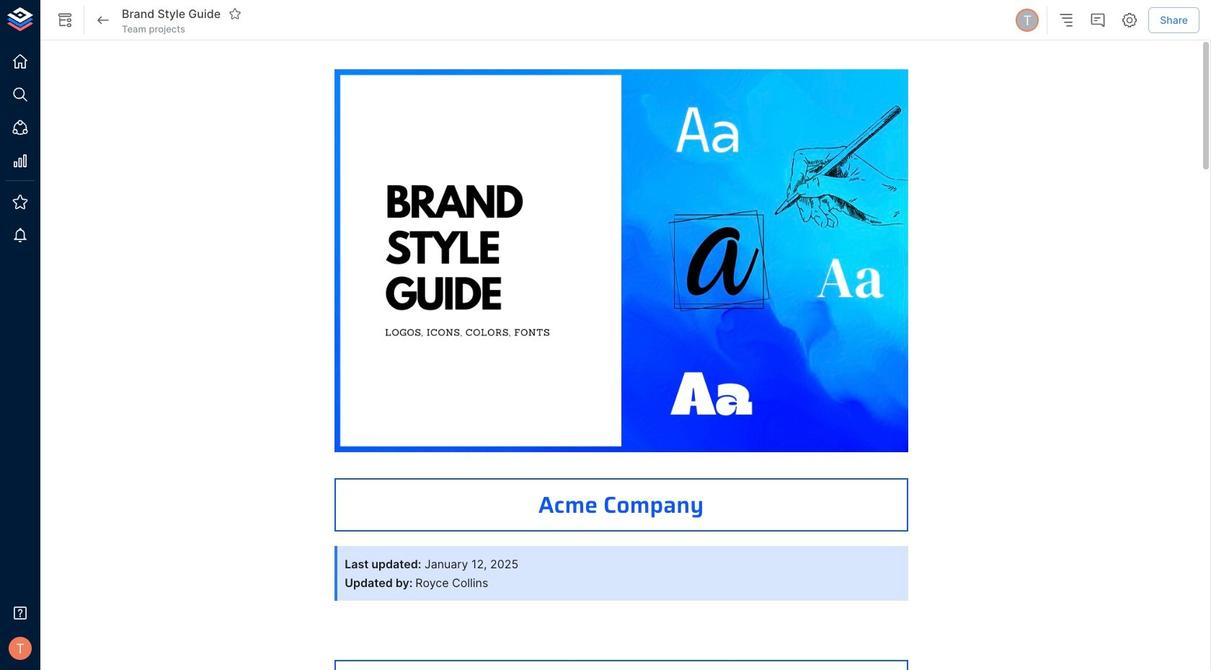 Task type: vqa. For each thing, say whether or not it's contained in the screenshot.
Be
no



Task type: describe. For each thing, give the bounding box(es) containing it.
settings image
[[1122, 12, 1139, 29]]

go back image
[[94, 12, 112, 29]]



Task type: locate. For each thing, give the bounding box(es) containing it.
show wiki image
[[56, 12, 74, 29]]

comments image
[[1090, 12, 1107, 29]]

favorite image
[[229, 7, 242, 20]]

table of contents image
[[1058, 12, 1076, 29]]



